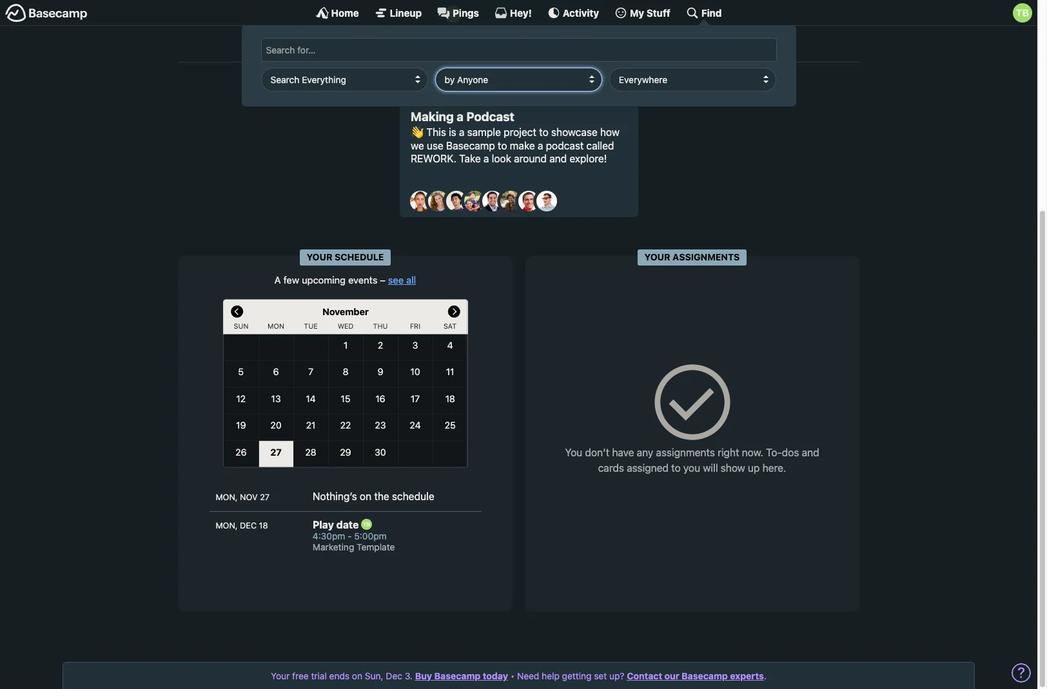 Task type: vqa. For each thing, say whether or not it's contained in the screenshot.
assignments
yes



Task type: locate. For each thing, give the bounding box(es) containing it.
take
[[459, 153, 481, 165]]

0 vertical spatial dec
[[240, 521, 257, 531]]

4:30pm     -     5:00pm marketing template
[[313, 531, 395, 553]]

template
[[357, 542, 395, 553]]

1 vertical spatial and
[[802, 447, 820, 459]]

1 mon, from the top
[[216, 492, 238, 502]]

on
[[360, 491, 372, 502], [352, 671, 363, 682]]

upcoming
[[302, 274, 346, 286]]

few
[[283, 274, 299, 286]]

mon, left 'nov'
[[216, 492, 238, 502]]

schedule
[[335, 252, 384, 263]]

activity
[[563, 7, 599, 18]]

1 vertical spatial on
[[352, 671, 363, 682]]

sun
[[234, 322, 248, 331]]

my stuff
[[630, 7, 671, 18]]

podcast
[[467, 109, 515, 124]]

1 horizontal spatial your
[[307, 252, 333, 263]]

up
[[748, 463, 760, 474]]

2 horizontal spatial tim burton image
[[1013, 3, 1033, 23]]

0 horizontal spatial and
[[550, 153, 567, 165]]

right
[[718, 447, 739, 459]]

set
[[594, 671, 607, 682]]

and
[[550, 153, 567, 165], [802, 447, 820, 459]]

sample
[[411, 97, 445, 107]]

how
[[600, 126, 620, 138]]

0 horizontal spatial your
[[271, 671, 290, 682]]

0 vertical spatial to
[[539, 126, 549, 138]]

getting
[[562, 671, 592, 682]]

2 horizontal spatial to
[[672, 463, 681, 474]]

your schedule
[[307, 252, 384, 263]]

to inside "you don't have any assignments right now. to‑dos and cards assigned to you will show up here."
[[672, 463, 681, 474]]

2 horizontal spatial your
[[645, 252, 671, 263]]

main element
[[0, 0, 1038, 106]]

rework.
[[411, 153, 457, 165]]

to
[[539, 126, 549, 138], [498, 140, 507, 151], [672, 463, 681, 474]]

to right "project"
[[539, 126, 549, 138]]

your up upcoming
[[307, 252, 333, 263]]

assignments
[[673, 252, 740, 263]]

your left free
[[271, 671, 290, 682]]

0 vertical spatial on
[[360, 491, 372, 502]]

your for your schedule
[[307, 252, 333, 263]]

recently visited
[[476, 56, 562, 67]]

home
[[331, 7, 359, 18]]

don't
[[585, 447, 610, 459]]

now.
[[742, 447, 764, 459]]

and right to‑dos
[[802, 447, 820, 459]]

0 horizontal spatial tim burton image
[[361, 519, 372, 530]]

a
[[457, 109, 464, 124], [459, 126, 465, 138], [538, 140, 543, 151], [484, 153, 489, 165]]

0 vertical spatial mon,
[[216, 492, 238, 502]]

see
[[388, 274, 404, 286]]

mon, down mon, nov 27
[[216, 521, 238, 531]]

-
[[348, 531, 352, 542]]

your for your assignments
[[645, 252, 671, 263]]

switch accounts image
[[5, 3, 88, 23]]

on left the
[[360, 491, 372, 502]]

home link
[[316, 6, 359, 19]]

any
[[637, 447, 654, 459]]

sample making a podcast 👋 this is a sample project to showcase how we use basecamp to make a podcast called rework. take a look around and explore!
[[411, 97, 620, 165]]

need
[[517, 671, 539, 682]]

tim burton image
[[1013, 3, 1033, 23], [445, 6, 461, 23], [361, 519, 372, 530]]

a right making
[[457, 109, 464, 124]]

contact our basecamp experts link
[[627, 671, 764, 682]]

basecamp inside "sample making a podcast 👋 this is a sample project to showcase how we use basecamp to make a podcast called rework. take a look around and explore!"
[[446, 140, 495, 151]]

play
[[313, 519, 334, 531]]

your
[[307, 252, 333, 263], [645, 252, 671, 263], [271, 671, 290, 682]]

basecamp up take
[[446, 140, 495, 151]]

marketing
[[313, 542, 354, 553]]

showcase
[[551, 126, 598, 138]]

hey!
[[510, 7, 532, 18]]

2 vertical spatial to
[[672, 463, 681, 474]]

and down podcast
[[550, 153, 567, 165]]

sat
[[443, 322, 456, 331]]

1 horizontal spatial and
[[802, 447, 820, 459]]

a left the look
[[484, 153, 489, 165]]

Search for… search field
[[261, 38, 777, 62]]

play date
[[313, 519, 361, 531]]

trial
[[311, 671, 327, 682]]

your free trial ends on sun, dec  3. buy basecamp today • need help getting set up? contact our basecamp experts .
[[271, 671, 767, 682]]

0 horizontal spatial to
[[498, 140, 507, 151]]

on left sun, at bottom
[[352, 671, 363, 682]]

a
[[275, 274, 281, 286]]

👋
[[411, 126, 424, 138]]

to left "you"
[[672, 463, 681, 474]]

to up the look
[[498, 140, 507, 151]]

called
[[587, 140, 614, 151]]

hey! button
[[495, 6, 532, 19]]

0 vertical spatial and
[[550, 153, 567, 165]]

dec left 3.
[[386, 671, 402, 682]]

4:30pm
[[313, 531, 345, 542]]

explore!
[[570, 153, 607, 165]]

show
[[721, 463, 745, 474]]

jennifer young image
[[464, 191, 485, 211]]

this
[[427, 126, 446, 138]]

nicole katz image
[[500, 191, 521, 211]]

2 mon, from the top
[[216, 521, 238, 531]]

lineup
[[390, 7, 422, 18]]

date
[[336, 519, 359, 531]]

1 vertical spatial mon,
[[216, 521, 238, 531]]

dec
[[240, 521, 257, 531], [386, 671, 402, 682]]

mon,
[[216, 492, 238, 502], [216, 521, 238, 531]]

today
[[483, 671, 508, 682]]

assignments
[[656, 447, 715, 459]]

a few upcoming events – see all
[[275, 274, 416, 286]]

a right is
[[459, 126, 465, 138]]

pings
[[453, 7, 479, 18]]

lineup link
[[375, 6, 422, 19]]

and inside "sample making a podcast 👋 this is a sample project to showcase how we use basecamp to make a podcast called rework. take a look around and explore!"
[[550, 153, 567, 165]]

your left the assignments
[[645, 252, 671, 263]]

wed
[[337, 322, 353, 331]]

dec left 18
[[240, 521, 257, 531]]

1 horizontal spatial dec
[[386, 671, 402, 682]]

your assignments
[[645, 252, 740, 263]]



Task type: describe. For each thing, give the bounding box(es) containing it.
assigned
[[627, 463, 669, 474]]

schedule
[[392, 491, 435, 502]]

here.
[[763, 463, 786, 474]]

project
[[504, 126, 537, 138]]

1 vertical spatial dec
[[386, 671, 402, 682]]

–
[[380, 274, 386, 286]]

steve marsh image
[[518, 191, 539, 211]]

18
[[259, 521, 268, 531]]

5:00pm
[[354, 531, 387, 542]]

recently
[[476, 56, 523, 67]]

thu
[[373, 322, 388, 331]]

nov
[[240, 492, 258, 502]]

around
[[514, 153, 547, 165]]

mon, dec 18
[[216, 521, 268, 531]]

mon
[[267, 322, 284, 331]]

3.
[[405, 671, 413, 682]]

and inside "you don't have any assignments right now. to‑dos and cards assigned to you will show up here."
[[802, 447, 820, 459]]

mon, for mon, dec 18
[[216, 521, 238, 531]]

you
[[565, 447, 583, 459]]

annie bryan image
[[410, 191, 431, 211]]

victor cooper image
[[536, 191, 557, 211]]

events
[[348, 274, 378, 286]]

pings button
[[437, 6, 479, 19]]

podcast
[[546, 140, 584, 151]]

ends
[[329, 671, 350, 682]]

experts
[[730, 671, 764, 682]]

we
[[411, 140, 424, 151]]

1 vertical spatial to
[[498, 140, 507, 151]]

november
[[322, 306, 369, 317]]

see all link
[[388, 274, 416, 286]]

buy
[[415, 671, 432, 682]]

my
[[630, 7, 644, 18]]

find button
[[686, 6, 722, 19]]

make
[[510, 140, 535, 151]]

mon, nov 27
[[216, 492, 270, 502]]

27
[[260, 492, 270, 502]]

mon, for mon, nov 27
[[216, 492, 238, 502]]

the
[[374, 491, 389, 502]]

tim burton image inside 'main' element
[[1013, 3, 1033, 23]]

visited
[[526, 56, 562, 67]]

0 horizontal spatial dec
[[240, 521, 257, 531]]

help
[[542, 671, 560, 682]]

josh fiske image
[[482, 191, 503, 211]]

nothing's
[[313, 491, 357, 502]]

tue
[[304, 322, 317, 331]]

all
[[406, 274, 416, 286]]

is
[[449, 126, 457, 138]]

cheryl walters image
[[428, 191, 449, 211]]

.
[[764, 671, 767, 682]]

my stuff button
[[615, 6, 671, 19]]

1 horizontal spatial tim burton image
[[445, 6, 461, 23]]

making
[[411, 109, 454, 124]]

look
[[492, 153, 511, 165]]

will
[[703, 463, 718, 474]]

•
[[511, 671, 515, 682]]

basecamp right buy
[[434, 671, 481, 682]]

find
[[702, 7, 722, 18]]

contact
[[627, 671, 662, 682]]

sun,
[[365, 671, 384, 682]]

use
[[427, 140, 444, 151]]

up?
[[610, 671, 625, 682]]

1 horizontal spatial to
[[539, 126, 549, 138]]

a up around
[[538, 140, 543, 151]]

activity link
[[547, 6, 599, 19]]

buy basecamp today link
[[415, 671, 508, 682]]

sample
[[467, 126, 501, 138]]

to‑dos
[[766, 447, 799, 459]]

free
[[292, 671, 309, 682]]

basecamp right our
[[682, 671, 728, 682]]

you
[[684, 463, 701, 474]]

nothing's on the schedule
[[313, 491, 435, 502]]

jared davis image
[[446, 191, 467, 211]]

have
[[612, 447, 634, 459]]

you don't have any assignments right now. to‑dos and cards assigned to you will show up here.
[[565, 447, 820, 474]]



